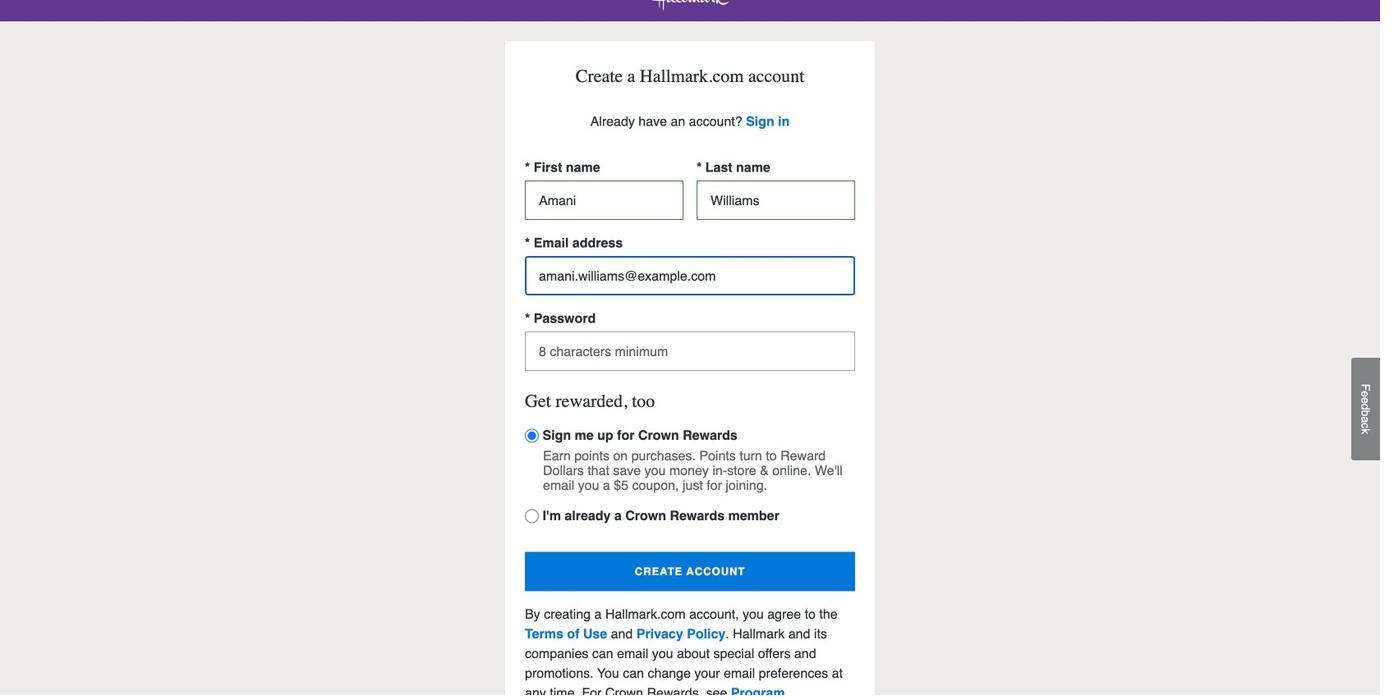 Task type: vqa. For each thing, say whether or not it's contained in the screenshot.
the 8 characters minimum password field
yes



Task type: locate. For each thing, give the bounding box(es) containing it.
region
[[505, 41, 875, 696]]

None text field
[[525, 181, 684, 220]]

None email field
[[525, 256, 855, 296]]

None text field
[[697, 181, 855, 220]]

None radio
[[525, 429, 539, 443], [525, 510, 539, 524], [525, 429, 539, 443], [525, 510, 539, 524]]



Task type: describe. For each thing, give the bounding box(es) containing it.
8 characters minimum password field
[[525, 332, 855, 371]]



